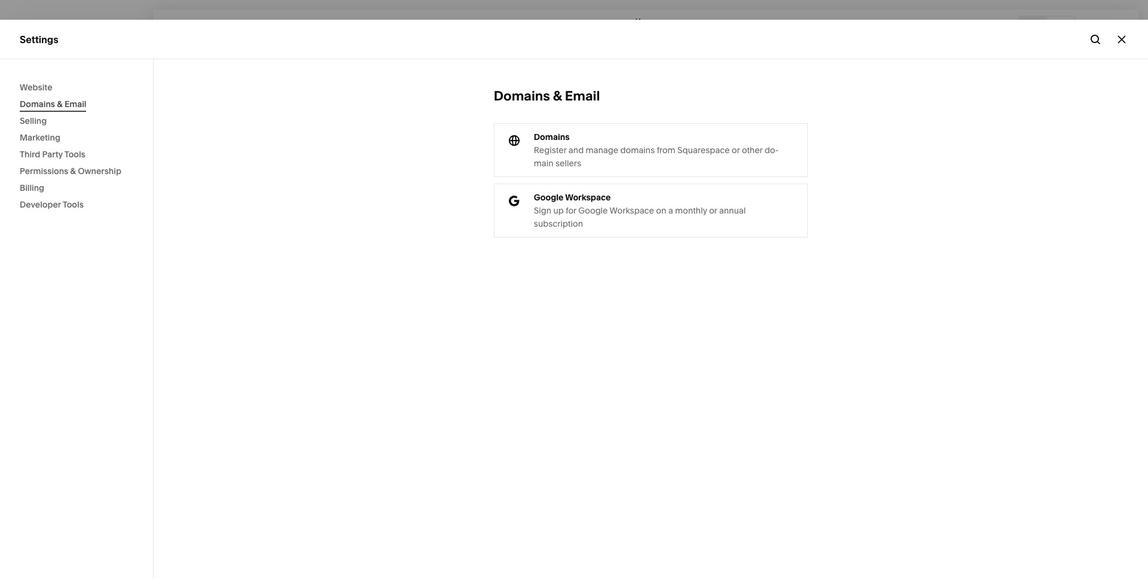 Task type: locate. For each thing, give the bounding box(es) containing it.
selling
[[20, 115, 47, 126], [20, 136, 51, 148]]

selling link
[[20, 112, 133, 129], [20, 136, 133, 150]]

selling for selling
[[20, 136, 51, 148]]

ownership
[[78, 166, 121, 176]]

0 horizontal spatial google
[[534, 192, 564, 203]]

or left other
[[732, 145, 740, 156]]

selling link down the styles link
[[20, 136, 133, 150]]

1 vertical spatial or
[[710, 205, 718, 216]]

0 vertical spatial google
[[534, 192, 564, 203]]

2 website link from the top
[[20, 79, 133, 96]]

website for first website link from the top of the page
[[20, 74, 57, 86]]

0 vertical spatial selling link
[[20, 112, 133, 129]]

marketing link up party
[[20, 129, 133, 146]]

third party tools link
[[20, 146, 133, 163]]

& up register
[[553, 88, 562, 104]]

selling marketing third party tools permissions & ownership billing developer tools
[[20, 115, 121, 210]]

domains & email up register
[[494, 88, 600, 104]]

tools up permissions & ownership link
[[64, 149, 85, 160]]

1 vertical spatial selling
[[20, 136, 51, 148]]

google right for
[[579, 205, 608, 216]]

monthly
[[675, 205, 708, 216]]

domains
[[494, 88, 550, 104], [20, 99, 55, 109], [534, 132, 570, 142]]

website link up the styles link
[[20, 79, 133, 96]]

home
[[636, 16, 656, 25]]

website link
[[20, 74, 133, 88], [20, 79, 133, 96]]

& right pages
[[57, 99, 63, 109]]

marketing inside 'selling marketing third party tools permissions & ownership billing developer tools'
[[20, 132, 60, 143]]

website for 1st website link from the bottom
[[20, 82, 52, 93]]

& up contacts "link"
[[70, 166, 76, 176]]

0 horizontal spatial &
[[57, 99, 63, 109]]

1 vertical spatial marketing link
[[20, 157, 133, 172]]

domains & email up styles
[[20, 99, 86, 109]]

0 vertical spatial marketing
[[20, 132, 60, 143]]

workspace
[[566, 192, 611, 203], [610, 205, 655, 216]]

or
[[732, 145, 740, 156], [710, 205, 718, 216]]

1 marketing link from the top
[[20, 129, 133, 146]]

sellers
[[556, 158, 582, 169]]

1 vertical spatial selling link
[[20, 136, 133, 150]]

selling inside 'selling marketing third party tools permissions & ownership billing developer tools'
[[20, 115, 47, 126]]

1 vertical spatial tools
[[63, 199, 84, 210]]

and
[[569, 145, 584, 156]]

marketing down styles
[[20, 132, 60, 143]]

selling up third
[[20, 136, 51, 148]]

google up sign
[[534, 192, 564, 203]]

1 website from the top
[[20, 74, 57, 86]]

developer
[[20, 199, 61, 210]]

tools down billing link
[[63, 199, 84, 210]]

contacts link
[[20, 179, 133, 193]]

pages
[[26, 96, 51, 107]]

marketing up contacts
[[20, 158, 66, 170]]

selling for selling marketing third party tools permissions & ownership billing developer tools
[[20, 115, 47, 126]]

0 vertical spatial selling
[[20, 115, 47, 126]]

tools
[[64, 149, 85, 160], [63, 199, 84, 210]]

1 horizontal spatial or
[[732, 145, 740, 156]]

marketing link up contacts "link"
[[20, 157, 133, 172]]

0 vertical spatial tools
[[64, 149, 85, 160]]

permissions & ownership link
[[20, 163, 133, 179]]

2 website from the top
[[20, 82, 52, 93]]

0 vertical spatial marketing link
[[20, 129, 133, 146]]

1 horizontal spatial &
[[70, 166, 76, 176]]

website link up the pages "link"
[[20, 74, 133, 88]]

email up the and
[[565, 88, 600, 104]]

&
[[553, 88, 562, 104], [57, 99, 63, 109], [70, 166, 76, 176]]

workspace up for
[[566, 192, 611, 203]]

sign
[[534, 205, 552, 216]]

email
[[565, 88, 600, 104], [65, 99, 86, 109]]

email up the styles link
[[65, 99, 86, 109]]

analytics
[[20, 201, 62, 213]]

0 vertical spatial or
[[732, 145, 740, 156]]

1 vertical spatial marketing
[[20, 158, 66, 170]]

& inside 'selling marketing third party tools permissions & ownership billing developer tools'
[[70, 166, 76, 176]]

marketing
[[20, 132, 60, 143], [20, 158, 66, 170]]

2 horizontal spatial &
[[553, 88, 562, 104]]

selling down pages
[[20, 115, 47, 126]]

up
[[554, 205, 564, 216]]

domains & email
[[494, 88, 600, 104], [20, 99, 86, 109]]

1 marketing from the top
[[20, 132, 60, 143]]

workspace left on
[[610, 205, 655, 216]]

marketing link
[[20, 129, 133, 146], [20, 157, 133, 172]]

1 selling from the top
[[20, 115, 47, 126]]

0 vertical spatial workspace
[[566, 192, 611, 203]]

google workspace sign up for google workspace on a monthly or annual subscription
[[534, 192, 746, 229]]

domains inside domains register and manage domains from squarespace or other do main sellers
[[534, 132, 570, 142]]

or left annual
[[710, 205, 718, 216]]

analytics link
[[20, 200, 133, 215]]

selling link down the pages "link"
[[20, 112, 133, 129]]

1 vertical spatial google
[[579, 205, 608, 216]]

domains & email link
[[20, 96, 133, 112]]

google
[[534, 192, 564, 203], [579, 205, 608, 216]]

website
[[20, 74, 57, 86], [20, 82, 52, 93]]

from
[[657, 145, 676, 156]]

0 horizontal spatial or
[[710, 205, 718, 216]]

2 selling from the top
[[20, 136, 51, 148]]

party
[[42, 149, 63, 160]]



Task type: vqa. For each thing, say whether or not it's contained in the screenshot.
"With"
no



Task type: describe. For each thing, give the bounding box(es) containing it.
annual
[[720, 205, 746, 216]]

styles link
[[26, 112, 139, 132]]

1 website link from the top
[[20, 74, 133, 88]]

domains register and manage domains from squarespace or other do main sellers
[[534, 132, 779, 169]]

settings
[[20, 33, 58, 45]]

edit
[[166, 21, 183, 30]]

styles
[[26, 117, 50, 127]]

1 selling link from the top
[[20, 112, 133, 129]]

2 marketing from the top
[[20, 158, 66, 170]]

for
[[566, 205, 577, 216]]

permissions
[[20, 166, 68, 176]]

register
[[534, 145, 567, 156]]

on
[[657, 205, 667, 216]]

pages link
[[26, 92, 139, 112]]

1 horizontal spatial google
[[579, 205, 608, 216]]

other
[[742, 145, 763, 156]]

1 horizontal spatial email
[[565, 88, 600, 104]]

edit button
[[159, 15, 191, 37]]

a
[[669, 205, 673, 216]]

developer tools link
[[20, 196, 133, 213]]

2 selling link from the top
[[20, 136, 133, 150]]

1 horizontal spatial domains & email
[[494, 88, 600, 104]]

manage
[[586, 145, 619, 156]]

2 marketing link from the top
[[20, 157, 133, 172]]

or inside the google workspace sign up for google workspace on a monthly or annual subscription
[[710, 205, 718, 216]]

do
[[765, 145, 779, 156]]

contacts
[[20, 179, 61, 191]]

0 horizontal spatial domains & email
[[20, 99, 86, 109]]

billing
[[20, 182, 44, 193]]

billing link
[[20, 179, 133, 196]]

main
[[534, 145, 779, 169]]

0 horizontal spatial email
[[65, 99, 86, 109]]

subscription
[[534, 218, 583, 229]]

domains
[[621, 145, 655, 156]]

third
[[20, 149, 40, 160]]

1 vertical spatial workspace
[[610, 205, 655, 216]]

squarespace
[[678, 145, 730, 156]]

or inside domains register and manage domains from squarespace or other do main sellers
[[732, 145, 740, 156]]



